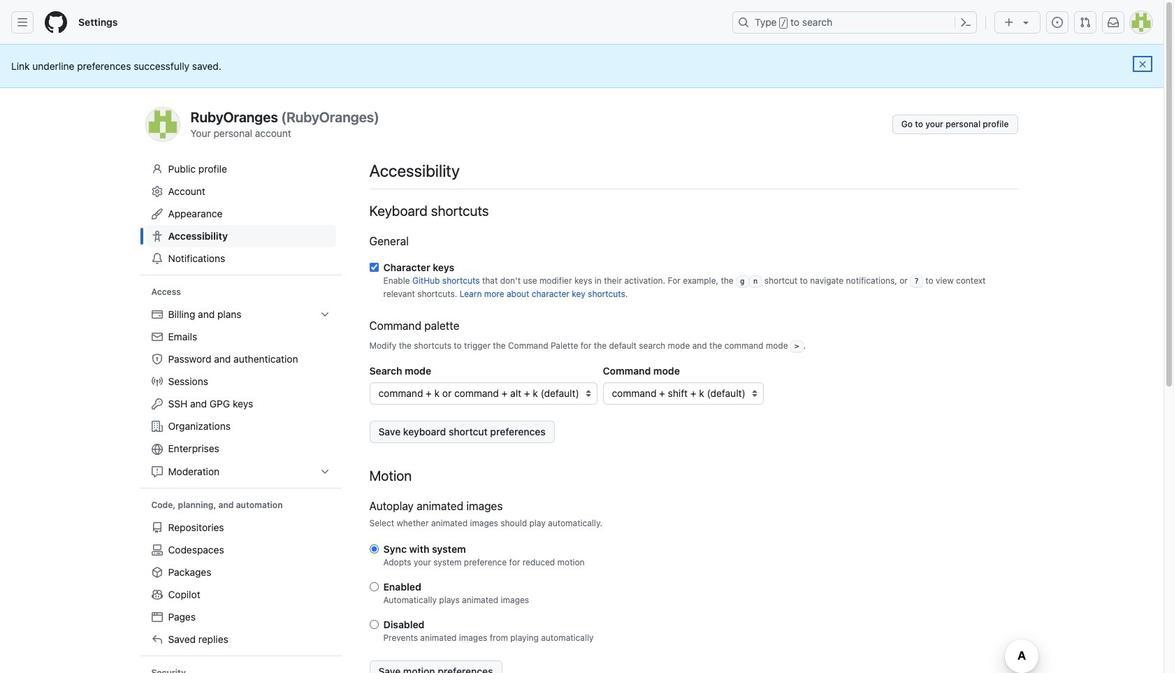 Task type: describe. For each thing, give the bounding box(es) containing it.
copilot image
[[151, 589, 163, 601]]

globe image
[[151, 444, 163, 455]]

package image
[[151, 567, 163, 578]]

dismiss this message image
[[1138, 59, 1149, 70]]

reply image
[[151, 634, 163, 645]]

shield lock image
[[151, 354, 163, 365]]

codespaces image
[[151, 545, 163, 556]]

2 list from the top
[[146, 517, 336, 651]]

homepage image
[[45, 11, 67, 34]]

plus image
[[1004, 17, 1015, 28]]

mail image
[[151, 331, 163, 343]]

repo image
[[151, 522, 163, 533]]

bell image
[[151, 253, 163, 264]]



Task type: locate. For each thing, give the bounding box(es) containing it.
triangle down image
[[1021, 17, 1032, 28]]

None checkbox
[[369, 263, 379, 272]]

key image
[[151, 399, 163, 410]]

person image
[[151, 164, 163, 175]]

@rubyoranges image
[[146, 108, 179, 141]]

accessibility image
[[151, 231, 163, 242]]

list
[[146, 303, 336, 483], [146, 517, 336, 651]]

issue opened image
[[1052, 17, 1063, 28]]

1 vertical spatial list
[[146, 517, 336, 651]]

alert
[[11, 59, 1153, 73]]

broadcast image
[[151, 376, 163, 387]]

browser image
[[151, 612, 163, 623]]

notifications image
[[1108, 17, 1119, 28]]

gear image
[[151, 186, 163, 197]]

0 vertical spatial list
[[146, 303, 336, 483]]

None radio
[[369, 544, 379, 554]]

git pull request image
[[1080, 17, 1091, 28]]

organization image
[[151, 421, 163, 432]]

None radio
[[369, 582, 379, 591], [369, 620, 379, 629], [369, 582, 379, 591], [369, 620, 379, 629]]

1 list from the top
[[146, 303, 336, 483]]

command palette image
[[961, 17, 972, 28]]

paintbrush image
[[151, 208, 163, 220]]



Task type: vqa. For each thing, say whether or not it's contained in the screenshot.
Package icon
yes



